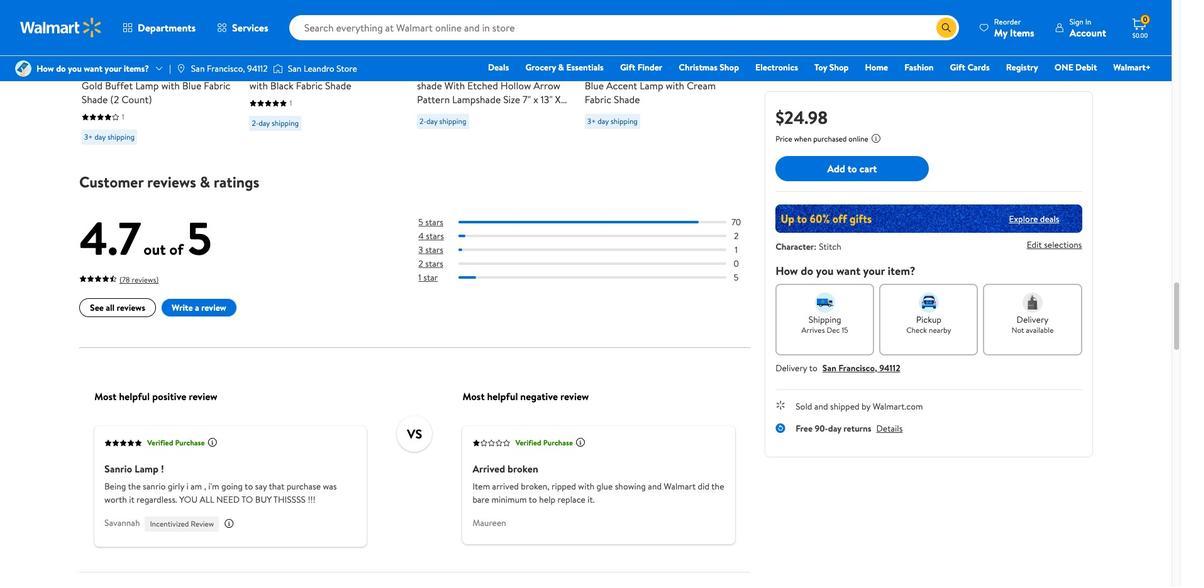 Task type: describe. For each thing, give the bounding box(es) containing it.
shade
[[417, 79, 442, 93]]

buffet for decmode
[[105, 79, 133, 93]]

small
[[417, 65, 441, 79]]

how for how do you want your items?
[[37, 62, 54, 75]]

1 down the 70
[[735, 244, 738, 256]]

help
[[539, 493, 556, 506]]

did
[[698, 480, 710, 493]]

purchase for sanrio lamp !
[[175, 438, 205, 448]]

purchase for arrived broken
[[543, 438, 573, 448]]

0 horizontal spatial 3+
[[84, 132, 93, 142]]

see all reviews link
[[79, 299, 156, 317]]

1 horizontal spatial 3+
[[588, 116, 596, 126]]

product group containing now $82.87
[[249, 0, 400, 150]]

essentials
[[567, 61, 604, 74]]

shipping down '(2'
[[108, 132, 135, 142]]

customer reviews & ratings
[[79, 171, 259, 193]]

item?
[[888, 263, 916, 279]]

intent image for shipping image
[[815, 293, 836, 313]]

san leandro store
[[288, 62, 357, 75]]

item
[[473, 480, 490, 493]]

to
[[241, 493, 253, 506]]

leandro
[[304, 62, 335, 75]]

incentivized review information image
[[224, 518, 234, 528]]

add to cart image for $32.99
[[422, 3, 437, 18]]

regardless.
[[136, 493, 177, 506]]

departments button
[[112, 13, 206, 43]]

with
[[445, 79, 465, 93]]

verified purchase for sanrio lamp !
[[147, 438, 205, 448]]

most for most helpful positive review
[[94, 389, 116, 403]]

decmode for $102.29
[[585, 65, 628, 79]]

san for san francisco, 94112
[[191, 62, 205, 75]]

1 up 2-day shipping
[[290, 98, 292, 108]]

fabric for decmode
[[204, 79, 231, 93]]

(78
[[119, 274, 130, 285]]

reorder my items
[[995, 16, 1035, 39]]

add for $32.99
[[437, 3, 455, 17]]

and inside arrived broken item arrived broken, ripped with glue showing and walmart did the bare minimum to help replace it.
[[648, 480, 662, 493]]

decmode inside $178.59 decmode antique style floral gold buffet lamp with blue fabric shade (2 count)
[[82, 65, 124, 79]]

verified purchase for arrived broken
[[515, 438, 573, 448]]

shade for decmode
[[82, 93, 108, 106]]

explore deals link
[[1005, 207, 1065, 230]]

your for item?
[[864, 263, 886, 279]]

$97.49
[[313, 47, 337, 60]]

!!!
[[308, 493, 315, 506]]

0 horizontal spatial reviews
[[116, 302, 145, 314]]

my
[[995, 25, 1008, 39]]

minimum
[[492, 493, 527, 506]]

stars for 3 stars
[[425, 244, 443, 256]]

3 stars
[[418, 244, 443, 256]]

shades
[[469, 65, 499, 79]]

0 horizontal spatial 94112
[[247, 62, 268, 75]]

progress bar for 2
[[459, 235, 726, 237]]

90-
[[815, 422, 829, 435]]

add to cart image
[[87, 3, 102, 18]]

walmart.com
[[873, 400, 924, 413]]

to inside arrived broken item arrived broken, ripped with glue showing and walmart did the bare minimum to help replace it.
[[529, 493, 537, 506]]

5 for 5
[[734, 271, 739, 284]]

san francisco, 94112
[[191, 62, 268, 75]]

shop for christmas shop
[[720, 61, 740, 74]]

2- inside '$32.99 small lamp shades metal lamp shade with etched hollow arrow pattern lampshade size 7" x 13" x 7.8" fitts table lamp wall lamp 2-day shipping'
[[420, 116, 427, 126]]

$178.59
[[82, 46, 118, 62]]

decmode 28" abstract striped blue accent lamp with cream fabric shade image
[[585, 0, 702, 13]]

7.8"
[[417, 106, 432, 120]]

all
[[106, 302, 114, 314]]

showing
[[615, 480, 646, 493]]

san for san leandro store
[[288, 62, 302, 75]]

(78 reviews)
[[119, 274, 158, 285]]

online
[[849, 133, 869, 144]]

sign
[[1070, 16, 1084, 27]]

edit selections button
[[1028, 239, 1083, 251]]

$102.29
[[610, 46, 648, 62]]

cream
[[687, 79, 716, 93]]

2 for 2 stars
[[418, 258, 423, 270]]

maureen
[[473, 517, 506, 529]]

one
[[1055, 61, 1074, 74]]

$178.59 decmode antique style floral gold buffet lamp with blue fabric shade (2 count)
[[82, 46, 231, 106]]

0 vertical spatial and
[[815, 400, 829, 413]]

add for now
[[605, 3, 623, 17]]

out
[[143, 239, 166, 260]]

metal
[[502, 65, 526, 79]]

most helpful positive review
[[94, 389, 217, 403]]

progress bar for 0
[[459, 263, 726, 265]]

stars for 5 stars
[[425, 216, 443, 228]]

lamp inside $178.59 decmode antique style floral gold buffet lamp with blue fabric shade (2 count)
[[135, 79, 159, 93]]

decmode antique style floral gold buffet lamp with blue fabric shade (2 count) image
[[82, 0, 199, 13]]

2 horizontal spatial san
[[823, 362, 837, 374]]

fashion link
[[899, 60, 940, 74]]

1 vertical spatial &
[[200, 171, 210, 193]]

items
[[1011, 25, 1035, 39]]

intent image for pickup image
[[919, 293, 940, 313]]

with inside arrived broken item arrived broken, ripped with glue showing and walmart did the bare minimum to help replace it.
[[578, 480, 595, 493]]

broken
[[508, 462, 538, 476]]

1 horizontal spatial reviews
[[147, 171, 196, 193]]

buy
[[255, 493, 271, 506]]

to inside button
[[848, 162, 858, 175]]

style
[[164, 65, 185, 79]]

verified for lamp
[[147, 438, 173, 448]]

glue
[[597, 480, 613, 493]]

finder
[[638, 61, 663, 74]]

selections
[[1045, 239, 1083, 251]]

san francisco, 94112 button
[[823, 362, 901, 374]]

want for items?
[[84, 62, 103, 75]]

grocery & essentials link
[[520, 60, 610, 74]]

floral
[[188, 65, 212, 79]]

how for how do you want your item?
[[776, 263, 799, 279]]

girly
[[168, 480, 184, 493]]

ripped
[[552, 480, 576, 493]]

0 horizontal spatial black
[[271, 79, 294, 93]]

blue inside the now $102.29 $140.00 decmode 28" abstract striped blue accent lamp with cream fabric shade
[[585, 79, 604, 93]]

incentivized review
[[150, 518, 214, 529]]

table
[[456, 106, 479, 120]]

shipping down 31"
[[272, 118, 299, 128]]

lamp inside sanrio lamp ! being the sanrio girly i am , i'm going to say that purchase was worth it regardless. you all need to buy thissss !!!
[[134, 462, 158, 476]]

delivery for to
[[776, 362, 808, 374]]

how do you want your item?
[[776, 263, 916, 279]]

product group containing $32.99
[[417, 0, 568, 150]]

shop for toy shop
[[830, 61, 849, 74]]

say
[[255, 480, 267, 493]]

arrow
[[534, 79, 561, 93]]

not
[[1012, 325, 1025, 335]]

helpful for positive
[[119, 389, 150, 403]]

registry
[[1007, 61, 1039, 74]]

pattern
[[417, 93, 450, 106]]

returns
[[844, 422, 872, 435]]

see all reviews
[[90, 302, 145, 314]]

:
[[815, 240, 817, 253]]

to down 'arrives' in the right of the page
[[810, 362, 818, 374]]

lamp left wall
[[481, 106, 505, 120]]

edit
[[1028, 239, 1043, 251]]

debit
[[1076, 61, 1098, 74]]

Search search field
[[289, 15, 960, 40]]

do for how do you want your item?
[[801, 263, 814, 279]]

search icon image
[[942, 23, 952, 33]]

all
[[199, 493, 214, 506]]

toy shop
[[815, 61, 849, 74]]

you for how do you want your item?
[[817, 263, 834, 279]]

0 horizontal spatial 3+ day shipping
[[84, 132, 135, 142]]

walmart image
[[20, 18, 102, 38]]

decmode 31" black buffet lamp with black fabric shade image
[[249, 0, 367, 13]]

delivery not available
[[1012, 313, 1054, 335]]

customer
[[79, 171, 143, 193]]

i'm
[[208, 480, 219, 493]]

7"
[[523, 93, 531, 106]]

small lamp shades metal lamp shade with etched hollow arrow pattern lampshade size 7" x 13" x 7.8" fitts table lamp wall lamp image
[[417, 0, 534, 13]]

verified for broken
[[515, 438, 541, 448]]

3
[[418, 244, 423, 256]]

services
[[232, 21, 269, 35]]

0 horizontal spatial 5
[[187, 206, 212, 269]]



Task type: locate. For each thing, give the bounding box(es) containing it.
0 vertical spatial your
[[105, 62, 122, 75]]

san
[[191, 62, 205, 75], [288, 62, 302, 75], [823, 362, 837, 374]]

day inside '$32.99 small lamp shades metal lamp shade with etched hollow arrow pattern lampshade size 7" x 13" x 7.8" fitts table lamp wall lamp 2-day shipping'
[[427, 116, 438, 126]]

1 gift from the left
[[620, 61, 636, 74]]

1 horizontal spatial helpful
[[487, 389, 518, 403]]

gift up accent
[[620, 61, 636, 74]]

1 verified from the left
[[147, 438, 173, 448]]

the inside sanrio lamp ! being the sanrio girly i am , i'm going to say that purchase was worth it regardless. you all need to buy thissss !!!
[[128, 480, 141, 493]]

details button
[[877, 422, 903, 435]]

 image
[[15, 60, 31, 77]]

gift inside gift finder link
[[620, 61, 636, 74]]

details
[[877, 422, 903, 435]]

1 horizontal spatial do
[[801, 263, 814, 279]]

gift inside gift cards link
[[951, 61, 966, 74]]

0 horizontal spatial add button
[[417, 0, 466, 23]]

electronics link
[[750, 60, 804, 74]]

Walmart Site-Wide search field
[[289, 15, 960, 40]]

0 horizontal spatial san
[[191, 62, 205, 75]]

delivery for not
[[1017, 313, 1049, 326]]

1 left star on the top of page
[[418, 271, 421, 284]]

want for item?
[[837, 263, 861, 279]]

1 horizontal spatial delivery
[[1017, 313, 1049, 326]]

0 vertical spatial want
[[84, 62, 103, 75]]

you down stitch
[[817, 263, 834, 279]]

0 horizontal spatial helpful
[[119, 389, 150, 403]]

0 vertical spatial &
[[559, 61, 565, 74]]

san down $82.87
[[288, 62, 302, 75]]

lamp right small
[[443, 65, 466, 79]]

to down broken,
[[529, 493, 537, 506]]

delivery to san francisco, 94112
[[776, 362, 901, 374]]

you up gold
[[68, 62, 82, 75]]

1 most from the left
[[94, 389, 116, 403]]

review right positive
[[189, 389, 217, 403]]

intent image for delivery image
[[1023, 293, 1043, 313]]

sold
[[796, 400, 813, 413]]

1 vertical spatial 2
[[418, 258, 423, 270]]

stars for 2 stars
[[425, 258, 443, 270]]

do for how do you want your items?
[[56, 62, 66, 75]]

2 horizontal spatial shade
[[614, 93, 641, 106]]

2 blue from the left
[[585, 79, 604, 93]]

with
[[161, 79, 180, 93], [249, 79, 268, 93], [666, 79, 685, 93], [578, 480, 595, 493]]

1 decmode from the left
[[82, 65, 124, 79]]

store
[[337, 62, 357, 75]]

stars up 4 stars
[[425, 216, 443, 228]]

& right grocery
[[559, 61, 565, 74]]

2 gift from the left
[[951, 61, 966, 74]]

2 horizontal spatial 5
[[734, 271, 739, 284]]

christmas shop link
[[674, 60, 745, 74]]

1 horizontal spatial most
[[463, 389, 485, 403]]

1 horizontal spatial verified
[[515, 438, 541, 448]]

0 horizontal spatial shop
[[720, 61, 740, 74]]

1 vertical spatial 3+
[[84, 132, 93, 142]]

product group containing $178.59
[[82, 0, 232, 150]]

blue inside $178.59 decmode antique style floral gold buffet lamp with blue fabric shade (2 count)
[[182, 79, 202, 93]]

pickup
[[917, 313, 942, 326]]

3 progress bar from the top
[[459, 249, 726, 251]]

most helpful negative review
[[463, 389, 589, 403]]

0 horizontal spatial now
[[249, 46, 272, 62]]

verified purchase up broken
[[515, 438, 573, 448]]

add button
[[417, 0, 466, 23], [585, 0, 633, 23]]

1 helpful from the left
[[119, 389, 150, 403]]

up to sixty percent off deals. shop now. image
[[776, 205, 1083, 233]]

helpful left 'negative'
[[487, 389, 518, 403]]

fashion
[[905, 61, 934, 74]]

,
[[204, 480, 206, 493]]

2 verified purchase from the left
[[515, 438, 573, 448]]

progress bar for 1
[[459, 249, 726, 251]]

0 vertical spatial 3+
[[588, 116, 596, 126]]

0 horizontal spatial how
[[37, 62, 54, 75]]

walmart+
[[1114, 61, 1152, 74]]

ratings
[[213, 171, 259, 193]]

shade left '(2'
[[82, 93, 108, 106]]

account
[[1070, 25, 1107, 39]]

add to cart image for now
[[590, 3, 605, 18]]

accent
[[607, 79, 638, 93]]

cart
[[860, 162, 878, 175]]

decmode for $82.87
[[249, 65, 292, 79]]

3+ down essentials
[[588, 116, 596, 126]]

1 horizontal spatial buffet
[[335, 65, 363, 79]]

buffet for $82.87
[[335, 65, 363, 79]]

san down dec
[[823, 362, 837, 374]]

4.7 out of 5
[[79, 206, 212, 269]]

2 stars
[[418, 258, 443, 270]]

1 horizontal spatial 2
[[734, 230, 739, 242]]

2 down the 70
[[734, 230, 739, 242]]

lamp left x
[[528, 106, 551, 120]]

price
[[776, 133, 793, 144]]

add button for now
[[585, 0, 633, 23]]

blue down essentials
[[585, 79, 604, 93]]

services button
[[206, 13, 279, 43]]

1 vertical spatial 3+ day shipping
[[84, 132, 135, 142]]

now inside now $82.87 $97.49 decmode 31" black buffet lamp with black fabric shade
[[249, 46, 272, 62]]

the right the did
[[712, 480, 724, 493]]

1 horizontal spatial now
[[585, 46, 608, 62]]

francisco, down services popup button
[[207, 62, 245, 75]]

 image right |
[[176, 64, 186, 74]]

0 for 0
[[734, 258, 739, 270]]

0 horizontal spatial 2
[[418, 258, 423, 270]]

1 shop from the left
[[720, 61, 740, 74]]

to left say
[[245, 480, 253, 493]]

0 inside 0 $0.00
[[1144, 14, 1148, 25]]

add to cart image up $32.99
[[422, 3, 437, 18]]

 image
[[273, 62, 283, 75], [176, 64, 186, 74]]

1 horizontal spatial  image
[[273, 62, 283, 75]]

black left 31"
[[271, 79, 294, 93]]

now left $102.29
[[585, 46, 608, 62]]

3+
[[588, 116, 596, 126], [84, 132, 93, 142]]

1 add button from the left
[[417, 0, 466, 23]]

2- left fitts
[[420, 116, 427, 126]]

add to cart image
[[422, 3, 437, 18], [590, 3, 605, 18]]

product group containing now $102.29
[[585, 0, 735, 150]]

how down character
[[776, 263, 799, 279]]

lamp right "metal"
[[529, 65, 552, 79]]

1 purchase from the left
[[175, 438, 205, 448]]

0 vertical spatial 94112
[[247, 62, 268, 75]]

reviews right customer
[[147, 171, 196, 193]]

sign in account
[[1070, 16, 1107, 39]]

shade inside now $82.87 $97.49 decmode 31" black buffet lamp with black fabric shade
[[325, 79, 352, 93]]

0 horizontal spatial francisco,
[[207, 62, 245, 75]]

now $102.29 $140.00 decmode 28" abstract striped blue accent lamp with cream fabric shade
[[585, 46, 719, 106]]

gift for gift cards
[[951, 61, 966, 74]]

shade inside $178.59 decmode antique style floral gold buffet lamp with blue fabric shade (2 count)
[[82, 93, 108, 106]]

2-day shipping
[[252, 118, 299, 128]]

x
[[534, 93, 539, 106]]

verified purchase information image
[[576, 437, 586, 448]]

0 horizontal spatial 2-
[[252, 118, 259, 128]]

decmode down $102.29
[[585, 65, 628, 79]]

1 down count)
[[122, 111, 124, 122]]

1 blue from the left
[[182, 79, 202, 93]]

1 horizontal spatial how
[[776, 263, 799, 279]]

lamp down items?
[[135, 79, 159, 93]]

gift cards link
[[945, 60, 996, 74]]

1 horizontal spatial shop
[[830, 61, 849, 74]]

delivery up sold
[[776, 362, 808, 374]]

gift left 'cards'
[[951, 61, 966, 74]]

3 product group from the left
[[417, 0, 568, 150]]

now inside the now $102.29 $140.00 decmode 28" abstract striped blue accent lamp with cream fabric shade
[[585, 46, 608, 62]]

day
[[427, 116, 438, 126], [598, 116, 609, 126], [259, 118, 270, 128], [95, 132, 106, 142], [829, 422, 842, 435]]

1 horizontal spatial add
[[605, 3, 623, 17]]

lamp inside now $82.87 $97.49 decmode 31" black buffet lamp with black fabric shade
[[365, 65, 389, 79]]

with left cream
[[666, 79, 685, 93]]

0 horizontal spatial delivery
[[776, 362, 808, 374]]

broken,
[[521, 480, 550, 493]]

do down the character : stitch
[[801, 263, 814, 279]]

2 add to cart image from the left
[[590, 3, 605, 18]]

0 horizontal spatial do
[[56, 62, 66, 75]]

purchase left verified purchase information image
[[175, 438, 205, 448]]

decmode down $82.87
[[249, 65, 292, 79]]

worth
[[104, 493, 127, 506]]

buffet inside $178.59 decmode antique style floral gold buffet lamp with blue fabric shade (2 count)
[[105, 79, 133, 93]]

0 horizontal spatial decmode
[[82, 65, 124, 79]]

1 horizontal spatial 5
[[418, 216, 423, 228]]

cards
[[968, 61, 990, 74]]

1 horizontal spatial the
[[712, 480, 724, 493]]

1 horizontal spatial 2-
[[420, 116, 427, 126]]

now down services
[[249, 46, 272, 62]]

0 horizontal spatial the
[[128, 480, 141, 493]]

shipping inside '$32.99 small lamp shades metal lamp shade with etched hollow arrow pattern lampshade size 7" x 13" x 7.8" fitts table lamp wall lamp 2-day shipping'
[[440, 116, 467, 126]]

decmode inside the now $102.29 $140.00 decmode 28" abstract striped blue accent lamp with cream fabric shade
[[585, 65, 628, 79]]

0 horizontal spatial verified
[[147, 438, 173, 448]]

2 most from the left
[[463, 389, 485, 403]]

shop right toy
[[830, 61, 849, 74]]

5 down the 70
[[734, 271, 739, 284]]

2 progress bar from the top
[[459, 235, 726, 237]]

product group
[[82, 0, 232, 150], [249, 0, 400, 150], [417, 0, 568, 150], [585, 0, 735, 150]]

add button up $32.99
[[417, 0, 466, 23]]

lamp inside the now $102.29 $140.00 decmode 28" abstract striped blue accent lamp with cream fabric shade
[[640, 79, 664, 93]]

reviews right all
[[116, 302, 145, 314]]

progress bar
[[459, 221, 726, 223], [459, 235, 726, 237], [459, 249, 726, 251], [459, 263, 726, 265], [459, 277, 726, 279]]

buffet down items?
[[105, 79, 133, 93]]

add to cart
[[828, 162, 878, 175]]

shade down store
[[325, 79, 352, 93]]

legal information image
[[872, 133, 882, 143]]

black
[[309, 65, 332, 79], [271, 79, 294, 93]]

2 down 3
[[418, 258, 423, 270]]

2 add button from the left
[[585, 0, 633, 23]]

want down $178.59
[[84, 62, 103, 75]]

0 horizontal spatial 0
[[734, 258, 739, 270]]

do
[[56, 62, 66, 75], [801, 263, 814, 279]]

3+ up customer
[[84, 132, 93, 142]]

free
[[796, 422, 813, 435]]

fabric down san francisco, 94112
[[204, 79, 231, 93]]

sanrio
[[104, 462, 132, 476]]

fabric inside $178.59 decmode antique style floral gold buffet lamp with blue fabric shade (2 count)
[[204, 79, 231, 93]]

and right sold
[[815, 400, 829, 413]]

0 for 0 $0.00
[[1144, 14, 1148, 25]]

$0.00
[[1133, 31, 1149, 40]]

when
[[795, 133, 812, 144]]

fitts
[[435, 106, 454, 120]]

0 horizontal spatial most
[[94, 389, 116, 403]]

0 horizontal spatial want
[[84, 62, 103, 75]]

1 horizontal spatial &
[[559, 61, 565, 74]]

2 verified from the left
[[515, 438, 541, 448]]

lamp down finder
[[640, 79, 664, 93]]

1 horizontal spatial purchase
[[543, 438, 573, 448]]

1 horizontal spatial san
[[288, 62, 302, 75]]

add
[[437, 3, 455, 17], [605, 3, 623, 17], [828, 162, 846, 175]]

shade down 28"
[[614, 93, 641, 106]]

shipping
[[809, 313, 842, 326]]

and right showing
[[648, 480, 662, 493]]

1 vertical spatial how
[[776, 263, 799, 279]]

delivery inside delivery not available
[[1017, 313, 1049, 326]]

1 vertical spatial you
[[817, 263, 834, 279]]

san right style
[[191, 62, 205, 75]]

shipping down pattern
[[440, 116, 467, 126]]

how down walmart image at the top of the page
[[37, 62, 54, 75]]

review right a
[[201, 302, 226, 314]]

1 vertical spatial delivery
[[776, 362, 808, 374]]

 image for san francisco, 94112
[[176, 64, 186, 74]]

add down purchased at the top
[[828, 162, 846, 175]]

1 horizontal spatial your
[[864, 263, 886, 279]]

1 horizontal spatial 94112
[[880, 362, 901, 374]]

1 add to cart image from the left
[[422, 3, 437, 18]]

add up $32.99
[[437, 3, 455, 17]]

gift
[[620, 61, 636, 74], [951, 61, 966, 74]]

buffet inside now $82.87 $97.49 decmode 31" black buffet lamp with black fabric shade
[[335, 65, 363, 79]]

with inside now $82.87 $97.49 decmode 31" black buffet lamp with black fabric shade
[[249, 79, 268, 93]]

& left the ratings
[[200, 171, 210, 193]]

2 helpful from the left
[[487, 389, 518, 403]]

your for items?
[[105, 62, 122, 75]]

1 horizontal spatial you
[[817, 263, 834, 279]]

being
[[104, 480, 126, 493]]

fabric inside the now $102.29 $140.00 decmode 28" abstract striped blue accent lamp with cream fabric shade
[[585, 93, 612, 106]]

black down $97.49
[[309, 65, 332, 79]]

5 for 5 stars
[[418, 216, 423, 228]]

0 horizontal spatial purchase
[[175, 438, 205, 448]]

most
[[94, 389, 116, 403], [463, 389, 485, 403]]

28"
[[630, 65, 645, 79]]

0 horizontal spatial your
[[105, 62, 122, 75]]

2 shop from the left
[[830, 61, 849, 74]]

most for most helpful negative review
[[463, 389, 485, 403]]

lamp left !
[[134, 462, 158, 476]]

2 product group from the left
[[249, 0, 400, 150]]

with down san francisco, 94112
[[249, 79, 268, 93]]

grocery
[[526, 61, 556, 74]]

gift for gift finder
[[620, 61, 636, 74]]

departments
[[138, 21, 196, 35]]

how
[[37, 62, 54, 75], [776, 263, 799, 279]]

1 progress bar from the top
[[459, 221, 726, 223]]

buffet right leandro
[[335, 65, 363, 79]]

helpful for negative
[[487, 389, 518, 403]]

0 up $0.00
[[1144, 14, 1148, 25]]

 image for san leandro store
[[273, 62, 283, 75]]

$32.99 small lamp shades metal lamp shade with etched hollow arrow pattern lampshade size 7" x 13" x 7.8" fitts table lamp wall lamp 2-day shipping
[[417, 46, 561, 126]]

review inside "link"
[[201, 302, 226, 314]]

abstract
[[647, 65, 685, 79]]

0 vertical spatial francisco,
[[207, 62, 245, 75]]

add button up $102.29
[[585, 0, 633, 23]]

1 horizontal spatial decmode
[[249, 65, 292, 79]]

2 horizontal spatial fabric
[[585, 93, 612, 106]]

94112 up walmart.com
[[880, 362, 901, 374]]

1 horizontal spatial verified purchase
[[515, 438, 573, 448]]

1 horizontal spatial want
[[837, 263, 861, 279]]

reviews)
[[132, 274, 158, 285]]

2- down san francisco, 94112
[[252, 118, 259, 128]]

$82.87
[[275, 46, 308, 62]]

1 horizontal spatial 3+ day shipping
[[588, 116, 638, 126]]

0 vertical spatial delivery
[[1017, 313, 1049, 326]]

4 progress bar from the top
[[459, 263, 726, 265]]

1 horizontal spatial shade
[[325, 79, 352, 93]]

progress bar for 70
[[459, 221, 726, 223]]

1 vertical spatial and
[[648, 480, 662, 493]]

delivery down intent image for delivery
[[1017, 313, 1049, 326]]

decmode down $178.59
[[82, 65, 124, 79]]

purchase left verified purchase information icon
[[543, 438, 573, 448]]

dec
[[827, 325, 841, 335]]

5
[[187, 206, 212, 269], [418, 216, 423, 228], [734, 271, 739, 284]]

shipping
[[440, 116, 467, 126], [611, 116, 638, 126], [272, 118, 299, 128], [108, 132, 135, 142]]

wall
[[507, 106, 525, 120]]

verified purchase information image
[[207, 437, 217, 448]]

0 horizontal spatial buffet
[[105, 79, 133, 93]]

2 purchase from the left
[[543, 438, 573, 448]]

1 horizontal spatial gift
[[951, 61, 966, 74]]

now for $82.87
[[249, 46, 272, 62]]

2 decmode from the left
[[249, 65, 292, 79]]

|
[[169, 62, 171, 75]]

2 the from the left
[[712, 480, 724, 493]]

to inside sanrio lamp ! being the sanrio girly i am , i'm going to say that purchase was worth it regardless. you all need to buy thissss !!!
[[245, 480, 253, 493]]

(2
[[110, 93, 119, 106]]

add to cart image up essentials
[[590, 3, 605, 18]]

4 product group from the left
[[585, 0, 735, 150]]

0 vertical spatial do
[[56, 62, 66, 75]]

stars down 3 stars
[[425, 258, 443, 270]]

0 horizontal spatial you
[[68, 62, 82, 75]]

hollow
[[501, 79, 531, 93]]

1 product group from the left
[[82, 0, 232, 150]]

shipping arrives dec 15
[[802, 313, 849, 335]]

0 horizontal spatial gift
[[620, 61, 636, 74]]

review for most helpful positive review
[[189, 389, 217, 403]]

fabric down leandro
[[296, 79, 323, 93]]

with down |
[[161, 79, 180, 93]]

stars right the 4 in the top of the page
[[426, 230, 444, 242]]

94112 down services
[[247, 62, 268, 75]]

explore deals
[[1010, 212, 1060, 225]]

christmas shop
[[679, 61, 740, 74]]

verified up !
[[147, 438, 173, 448]]

0 vertical spatial how
[[37, 62, 54, 75]]

star
[[423, 271, 438, 284]]

with inside the now $102.29 $140.00 decmode 28" abstract striped blue accent lamp with cream fabric shade
[[666, 79, 685, 93]]

the inside arrived broken item arrived broken, ripped with glue showing and walmart did the bare minimum to help replace it.
[[712, 480, 724, 493]]

1 vertical spatial want
[[837, 263, 861, 279]]

shipped
[[831, 400, 860, 413]]

0 horizontal spatial verified purchase
[[147, 438, 205, 448]]

5 progress bar from the top
[[459, 277, 726, 279]]

stars for 4 stars
[[426, 230, 444, 242]]

blue down san francisco, 94112
[[182, 79, 202, 93]]

0 horizontal spatial &
[[200, 171, 210, 193]]

your down $178.59
[[105, 62, 122, 75]]

fabric for $82.87
[[296, 79, 323, 93]]

want down stitch
[[837, 263, 861, 279]]

1 verified purchase from the left
[[147, 438, 205, 448]]

you for how do you want your items?
[[68, 62, 82, 75]]

arrived
[[473, 462, 505, 476]]

it.
[[588, 493, 595, 506]]

3 decmode from the left
[[585, 65, 628, 79]]

1 horizontal spatial black
[[309, 65, 332, 79]]

0 down the 70
[[734, 258, 739, 270]]

1 horizontal spatial fabric
[[296, 79, 323, 93]]

now for $102.29
[[585, 46, 608, 62]]

lamp
[[365, 65, 389, 79], [443, 65, 466, 79], [529, 65, 552, 79], [135, 79, 159, 93], [640, 79, 664, 93], [481, 106, 505, 120], [528, 106, 551, 120], [134, 462, 158, 476]]

write a review link
[[161, 299, 237, 317]]

bare
[[473, 493, 489, 506]]

arrived broken item arrived broken, ripped with glue showing and walmart did the bare minimum to help replace it.
[[473, 462, 724, 506]]

francisco, up sold and shipped by walmart.com
[[839, 362, 878, 374]]

0 vertical spatial you
[[68, 62, 82, 75]]

2 now from the left
[[585, 46, 608, 62]]

of
[[169, 239, 183, 260]]

5 right of
[[187, 206, 212, 269]]

negative
[[520, 389, 558, 403]]

0 vertical spatial reviews
[[147, 171, 196, 193]]

review for most helpful negative review
[[560, 389, 589, 403]]

1 the from the left
[[128, 480, 141, 493]]

decmode inside now $82.87 $97.49 decmode 31" black buffet lamp with black fabric shade
[[249, 65, 292, 79]]

0 horizontal spatial and
[[648, 480, 662, 493]]

sanrio lamp ! being the sanrio girly i am , i'm going to say that purchase was worth it regardless. you all need to buy thissss !!!
[[104, 462, 337, 506]]

shade for $82.87
[[325, 79, 352, 93]]

 image down $82.87
[[273, 62, 283, 75]]

shade inside the now $102.29 $140.00 decmode 28" abstract striped blue accent lamp with cream fabric shade
[[614, 93, 641, 106]]

1 horizontal spatial 0
[[1144, 14, 1148, 25]]

purchase
[[286, 480, 321, 493]]

1 now from the left
[[249, 46, 272, 62]]

1 horizontal spatial add to cart image
[[590, 3, 605, 18]]

fabric inside now $82.87 $97.49 decmode 31" black buffet lamp with black fabric shade
[[296, 79, 323, 93]]

1 horizontal spatial francisco,
[[839, 362, 878, 374]]

add button for $32.99
[[417, 0, 466, 23]]

0 horizontal spatial  image
[[176, 64, 186, 74]]

shipping down accent
[[611, 116, 638, 126]]

add up $102.29
[[605, 3, 623, 17]]

verified up broken
[[515, 438, 541, 448]]

0 horizontal spatial shade
[[82, 93, 108, 106]]

0 horizontal spatial fabric
[[204, 79, 231, 93]]

with inside $178.59 decmode antique style floral gold buffet lamp with blue fabric shade (2 count)
[[161, 79, 180, 93]]

your left item?
[[864, 263, 886, 279]]

home link
[[860, 60, 894, 74]]

review right 'negative'
[[560, 389, 589, 403]]

0 vertical spatial 3+ day shipping
[[588, 116, 638, 126]]

0 horizontal spatial add
[[437, 3, 455, 17]]

character : stitch
[[776, 240, 842, 253]]

do down walmart image at the top of the page
[[56, 62, 66, 75]]

1 horizontal spatial add button
[[585, 0, 633, 23]]

1
[[290, 98, 292, 108], [122, 111, 124, 122], [735, 244, 738, 256], [418, 271, 421, 284]]

!
[[161, 462, 164, 476]]

1 vertical spatial 94112
[[880, 362, 901, 374]]

shop right "striped"
[[720, 61, 740, 74]]

1 horizontal spatial blue
[[585, 79, 604, 93]]

$140.00
[[653, 47, 683, 60]]

1 vertical spatial francisco,
[[839, 362, 878, 374]]

review
[[201, 302, 226, 314], [189, 389, 217, 403], [560, 389, 589, 403]]

31"
[[295, 65, 307, 79]]

deals link
[[483, 60, 515, 74]]

5 up the 4 in the top of the page
[[418, 216, 423, 228]]

2 for 2
[[734, 230, 739, 242]]

lamp right store
[[365, 65, 389, 79]]

with up it.
[[578, 480, 595, 493]]

progress bar for 5
[[459, 277, 726, 279]]

2 horizontal spatial add
[[828, 162, 846, 175]]



Task type: vqa. For each thing, say whether or not it's contained in the screenshot.


